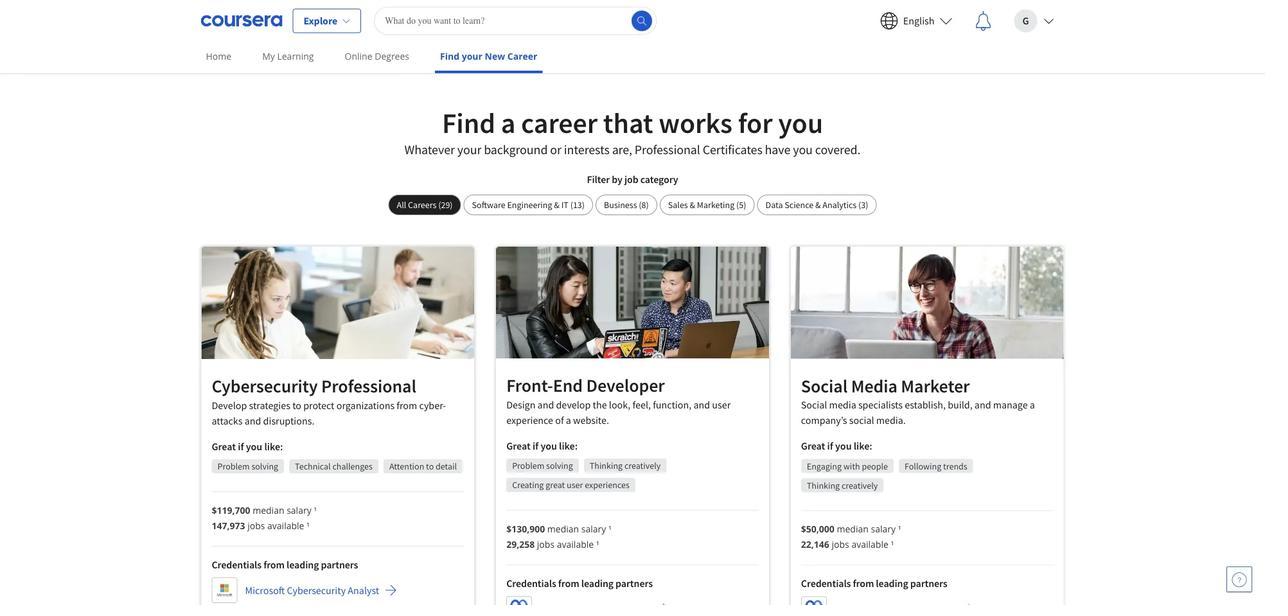 Task type: describe. For each thing, give the bounding box(es) containing it.
1 vertical spatial user
[[567, 479, 583, 491]]

are,
[[612, 142, 633, 158]]

great for social media marketer
[[802, 440, 826, 453]]

job openings across entry-level professional certificate fields¹
[[251, 0, 439, 22]]

available for marketer
[[852, 539, 889, 551]]

from for cybersecurity professional
[[264, 559, 285, 572]]

(13)
[[571, 199, 585, 211]]

english button
[[870, 0, 963, 41]]

g
[[1023, 14, 1030, 27]]

explore button
[[293, 9, 361, 33]]

function,
[[653, 398, 692, 411]]

all
[[397, 199, 406, 211]]

jobs for developer
[[537, 538, 555, 550]]

front-
[[507, 374, 553, 397]]

with
[[844, 461, 861, 472]]

analyst
[[348, 584, 379, 597]]

cybersecurity professional develop strategies to protect organizations from cyber- attacks and disruptions.
[[212, 375, 446, 428]]

or
[[550, 142, 562, 158]]

detail
[[436, 461, 457, 473]]

background
[[484, 142, 548, 158]]

filter by job category
[[587, 173, 679, 186]]

develop
[[212, 399, 247, 412]]

specialists
[[859, 399, 903, 412]]

given
[[593, 0, 617, 12]]

disruptions.
[[263, 415, 315, 428]]

29,258
[[507, 538, 535, 550]]

following
[[905, 461, 942, 472]]

and inside cybersecurity professional develop strategies to protect organizations from cyber- attacks and disruptions.
[[245, 415, 261, 428]]

professional inside job openings across entry-level professional certificate fields¹
[[386, 0, 439, 6]]

you for social media marketer
[[836, 440, 852, 453]]

entry- inside job openings across entry-level professional certificate fields¹
[[338, 0, 364, 6]]

problem for cybersecurity professional
[[218, 461, 250, 473]]

1 vertical spatial cybersecurity
[[287, 584, 346, 597]]

attacks
[[212, 415, 243, 428]]

jobs for develop
[[248, 520, 265, 532]]

learners
[[700, 0, 735, 12]]

look,
[[609, 398, 631, 411]]

sales
[[668, 199, 688, 211]]

1 social from the top
[[802, 375, 848, 397]]

salary for develop
[[287, 504, 312, 517]]

develop
[[556, 398, 591, 411]]

fields¹
[[354, 9, 382, 22]]

attention to detail
[[389, 461, 457, 473]]

people
[[862, 461, 888, 472]]

22,146
[[802, 539, 830, 551]]

software engineering & it (13)
[[472, 199, 585, 211]]

microsoft cybersecurity analyst link
[[212, 578, 397, 604]]

$119,700
[[212, 504, 250, 517]]

partners for media
[[911, 578, 948, 591]]

if for social
[[828, 440, 834, 453]]

from inside cybersecurity professional develop strategies to protect organizations from cyber- attacks and disruptions.
[[397, 399, 417, 412]]

salary for developer
[[582, 523, 606, 535]]

and inside social media marketer social media specialists establish, build, and manage a company's social media.
[[975, 399, 992, 412]]

to inside cybersecurity professional develop strategies to protect organizations from cyber- attacks and disruptions.
[[293, 399, 301, 412]]

home
[[206, 50, 232, 62]]

like: for develop
[[264, 440, 283, 453]]

challenges
[[333, 461, 373, 473]]

leading for developer
[[582, 577, 614, 590]]

careers
[[408, 199, 437, 211]]

online degrees link
[[340, 42, 415, 71]]

certificate
[[308, 9, 352, 22]]

like: for marketer
[[854, 440, 873, 453]]

analytics
[[823, 199, 857, 211]]

credentials for cybersecurity
[[212, 559, 262, 572]]

that
[[603, 105, 654, 140]]

attention
[[389, 461, 424, 473]]

interests
[[564, 142, 610, 158]]

Business (8) button
[[596, 195, 657, 215]]

cybersecurity inside cybersecurity professional develop strategies to protect organizations from cyber- attacks and disruptions.
[[212, 375, 318, 398]]

1 vertical spatial to
[[426, 461, 434, 473]]

learning
[[277, 50, 314, 62]]

social media marketer social media specialists establish, build, and manage a company's social media.
[[802, 375, 1036, 427]]

1 horizontal spatial creatively
[[842, 480, 878, 492]]

data science & analytics (3)
[[766, 199, 869, 211]]

entry- inside 'average rating given by 200,000+ global learners enrolled in an entry-level professional certificate²'
[[588, 15, 614, 28]]

business
[[604, 199, 637, 211]]

find your new career
[[440, 50, 538, 62]]

if for front-
[[533, 440, 539, 452]]

like: for developer
[[559, 440, 578, 452]]

filter
[[587, 173, 610, 186]]

following trends
[[905, 461, 968, 472]]

in
[[565, 15, 573, 28]]

Sales & Marketing (5) button
[[660, 195, 755, 215]]

Data Science & Analytics (3) button
[[758, 195, 877, 215]]

it
[[562, 199, 569, 211]]

credentials from leading partners for developer
[[507, 577, 653, 590]]

enrolled
[[527, 15, 563, 28]]

marketing
[[697, 199, 735, 211]]

new
[[485, 50, 505, 62]]

solving for developer
[[546, 460, 573, 472]]

from for front-end developer
[[559, 577, 580, 590]]

engaging
[[807, 461, 842, 472]]

front-end developer design and develop the look, feel, function, and user experience of a website.
[[507, 374, 731, 427]]

& for data science & analytics (3)
[[816, 199, 821, 211]]

global
[[672, 0, 698, 12]]

my learning link
[[257, 42, 319, 71]]

problem solving for developer
[[512, 460, 573, 472]]

whatever
[[405, 142, 455, 158]]

degrees
[[375, 50, 410, 62]]

Software Engineering & IT (13) button
[[464, 195, 593, 215]]

200,000+
[[631, 0, 670, 12]]

What do you want to learn? text field
[[374, 7, 657, 35]]

you right have
[[793, 142, 813, 158]]

average rating given by 200,000+ global learners enrolled in an entry-level professional certificate²
[[527, 0, 739, 28]]

great if you like: for front-
[[507, 440, 578, 452]]

jobs for marketer
[[832, 539, 850, 551]]

all careers (29)
[[397, 199, 453, 211]]

problem for front-end developer
[[512, 460, 545, 472]]

build,
[[948, 399, 973, 412]]

available for developer
[[557, 538, 594, 550]]

developer
[[587, 374, 665, 397]]

media
[[852, 375, 898, 397]]

user inside 'front-end developer design and develop the look, feel, function, and user experience of a website.'
[[712, 398, 731, 411]]

find for your
[[440, 50, 460, 62]]

marketer
[[901, 375, 970, 397]]

you up have
[[779, 105, 823, 140]]

1 vertical spatial thinking creatively
[[807, 480, 878, 492]]

engineering
[[507, 199, 553, 211]]

sales & marketing (5)
[[668, 199, 747, 211]]

have
[[765, 142, 791, 158]]

partners for end
[[616, 577, 653, 590]]

science
[[785, 199, 814, 211]]

my
[[262, 50, 275, 62]]

147,973
[[212, 520, 245, 532]]

job inside job openings across entry-level professional certificate fields¹
[[251, 0, 264, 6]]

available for develop
[[267, 520, 304, 532]]

& for software engineering & it (13)
[[554, 199, 560, 211]]

a inside 'front-end developer design and develop the look, feel, function, and user experience of a website.'
[[566, 414, 571, 427]]

0 vertical spatial thinking creatively
[[590, 460, 661, 472]]



Task type: locate. For each thing, give the bounding box(es) containing it.
great if you like: for social
[[802, 440, 873, 453]]

0 vertical spatial level
[[364, 0, 384, 6]]

job up business (8) button
[[625, 173, 639, 186]]

great for front-end developer
[[507, 440, 531, 452]]

user right great
[[567, 479, 583, 491]]

strategies
[[249, 399, 291, 412]]

0 horizontal spatial creatively
[[625, 460, 661, 472]]

problem solving for develop
[[218, 461, 278, 473]]

1 horizontal spatial thinking
[[807, 480, 840, 492]]

level up fields¹
[[364, 0, 384, 6]]

1 horizontal spatial &
[[690, 199, 696, 211]]

1 vertical spatial thinking
[[807, 480, 840, 492]]

0 horizontal spatial problem solving
[[218, 461, 278, 473]]

great if you like: down experience
[[507, 440, 578, 452]]

professional up category
[[635, 142, 701, 158]]

0 horizontal spatial entry-
[[338, 0, 364, 6]]

professional inside find a career that works for you whatever your background or interests are, professional certificates have you covered.
[[635, 142, 701, 158]]

user right function,
[[712, 398, 731, 411]]

entry- down the "given"
[[588, 15, 614, 28]]

available
[[267, 520, 304, 532], [557, 538, 594, 550], [852, 539, 889, 551]]

great if you like: up engaging with people
[[802, 440, 873, 453]]

thinking down engaging
[[807, 480, 840, 492]]

problem solving up great
[[512, 460, 573, 472]]

2 horizontal spatial salary
[[871, 523, 896, 536]]

to up disruptions.
[[293, 399, 301, 412]]

median right $50,000
[[837, 523, 869, 536]]

experiences
[[585, 479, 630, 491]]

the
[[593, 398, 607, 411]]

0 horizontal spatial problem
[[218, 461, 250, 473]]

0 horizontal spatial partners
[[321, 559, 358, 572]]

like: down of
[[559, 440, 578, 452]]

1 horizontal spatial partners
[[616, 577, 653, 590]]

1 vertical spatial your
[[458, 142, 482, 158]]

by right filter
[[612, 173, 623, 186]]

1 vertical spatial a
[[1030, 399, 1036, 412]]

job
[[251, 0, 264, 6], [625, 173, 639, 186]]

0 horizontal spatial jobs
[[248, 520, 265, 532]]

to
[[293, 399, 301, 412], [426, 461, 434, 473]]

0 horizontal spatial solving
[[252, 461, 278, 473]]

credentials
[[212, 559, 262, 572], [507, 577, 557, 590], [802, 578, 851, 591]]

entry-
[[338, 0, 364, 6], [588, 15, 614, 28]]

cybersecurity up the strategies
[[212, 375, 318, 398]]

leading up 'microsoft cybersecurity analyst' link
[[287, 559, 319, 572]]

trends
[[944, 461, 968, 472]]

great if you like: for cybersecurity
[[212, 440, 283, 453]]

0 horizontal spatial median
[[253, 504, 284, 517]]

a
[[501, 105, 516, 140], [1030, 399, 1036, 412], [566, 414, 571, 427]]

1 horizontal spatial jobs
[[537, 538, 555, 550]]

1 horizontal spatial salary
[[582, 523, 606, 535]]

1 horizontal spatial a
[[566, 414, 571, 427]]

find for a
[[442, 105, 496, 140]]

0 horizontal spatial level
[[364, 0, 384, 6]]

credentials from leading partners down $50,000 median salary ¹ 22,146 jobs available ¹
[[802, 578, 948, 591]]

0 horizontal spatial credentials
[[212, 559, 262, 572]]

1 horizontal spatial entry-
[[588, 15, 614, 28]]

2 horizontal spatial median
[[837, 523, 869, 536]]

find inside find a career that works for you whatever your background or interests are, professional certificates have you covered.
[[442, 105, 496, 140]]

salary down experiences
[[582, 523, 606, 535]]

design
[[507, 398, 536, 411]]

professional down 200,000+
[[636, 15, 689, 28]]

an
[[575, 15, 586, 28]]

3 & from the left
[[816, 199, 821, 211]]

explore
[[304, 14, 338, 27]]

2 horizontal spatial available
[[852, 539, 889, 551]]

media.
[[877, 414, 906, 427]]

to left detail
[[426, 461, 434, 473]]

1 horizontal spatial available
[[557, 538, 594, 550]]

level down the "given"
[[614, 15, 634, 28]]

0 horizontal spatial job
[[251, 0, 264, 6]]

0 horizontal spatial like:
[[264, 440, 283, 453]]

(5)
[[737, 199, 747, 211]]

entry- up fields¹
[[338, 0, 364, 6]]

engaging with people
[[807, 461, 888, 472]]

you
[[779, 105, 823, 140], [793, 142, 813, 158], [541, 440, 557, 452], [836, 440, 852, 453], [246, 440, 262, 453]]

establish,
[[905, 399, 946, 412]]

option group
[[389, 195, 877, 215]]

0 vertical spatial creatively
[[625, 460, 661, 472]]

cybersecurity left analyst
[[287, 584, 346, 597]]

jobs right 29,258
[[537, 538, 555, 550]]

partners for professional
[[321, 559, 358, 572]]

credentials down 22,146
[[802, 578, 851, 591]]

1 horizontal spatial great if you like:
[[507, 440, 578, 452]]

leading down $130,900 median salary ¹ 29,258 jobs available ¹
[[582, 577, 614, 590]]

credentials from leading partners for develop
[[212, 559, 358, 572]]

2 horizontal spatial jobs
[[832, 539, 850, 551]]

a up 'background' at the left
[[501, 105, 516, 140]]

1 horizontal spatial level
[[614, 15, 634, 28]]

and right function,
[[694, 398, 710, 411]]

0 vertical spatial find
[[440, 50, 460, 62]]

1 horizontal spatial great
[[507, 440, 531, 452]]

$50,000
[[802, 523, 835, 536]]

company's
[[802, 414, 848, 427]]

you for front-end developer
[[541, 440, 557, 452]]

None search field
[[374, 7, 657, 35]]

available right the 147,973
[[267, 520, 304, 532]]

manage
[[994, 399, 1028, 412]]

online
[[345, 50, 373, 62]]

1 horizontal spatial problem solving
[[512, 460, 573, 472]]

professional up degrees
[[386, 0, 439, 6]]

cybersecurity analyst image
[[202, 247, 475, 359]]

0 horizontal spatial great
[[212, 440, 236, 453]]

jobs inside $130,900 median salary ¹ 29,258 jobs available ¹
[[537, 538, 555, 550]]

jobs inside $50,000 median salary ¹ 22,146 jobs available ¹
[[832, 539, 850, 551]]

problem up creating
[[512, 460, 545, 472]]

a inside find a career that works for you whatever your background or interests are, professional certificates have you covered.
[[501, 105, 516, 140]]

1 vertical spatial job
[[625, 173, 639, 186]]

1 horizontal spatial if
[[533, 440, 539, 452]]

find a career that works for you whatever your background or interests are, professional certificates have you covered.
[[405, 105, 861, 158]]

a right of
[[566, 414, 571, 427]]

like: up with
[[854, 440, 873, 453]]

if down attacks
[[238, 440, 244, 453]]

salary for marketer
[[871, 523, 896, 536]]

1 & from the left
[[554, 199, 560, 211]]

level inside job openings across entry-level professional certificate fields¹
[[364, 0, 384, 6]]

thinking creatively down engaging with people
[[807, 480, 878, 492]]

available right 22,146
[[852, 539, 889, 551]]

1 vertical spatial entry-
[[588, 15, 614, 28]]

salary inside $119,700 median salary ¹ 147,973 jobs available ¹
[[287, 504, 312, 517]]

1 horizontal spatial job
[[625, 173, 639, 186]]

median inside $119,700 median salary ¹ 147,973 jobs available ¹
[[253, 504, 284, 517]]

from down $50,000 median salary ¹ 22,146 jobs available ¹
[[853, 578, 874, 591]]

and right build,
[[975, 399, 992, 412]]

rating
[[566, 0, 591, 12]]

median inside $50,000 median salary ¹ 22,146 jobs available ¹
[[837, 523, 869, 536]]

median inside $130,900 median salary ¹ 29,258 jobs available ¹
[[548, 523, 579, 535]]

0 horizontal spatial a
[[501, 105, 516, 140]]

career
[[508, 50, 538, 62]]

median for developer
[[548, 523, 579, 535]]

1 horizontal spatial thinking creatively
[[807, 480, 878, 492]]

2 horizontal spatial great if you like:
[[802, 440, 873, 453]]

& right 'science'
[[816, 199, 821, 211]]

credentials down 29,258
[[507, 577, 557, 590]]

your left new
[[462, 50, 483, 62]]

credentials for front-
[[507, 577, 557, 590]]

jobs
[[248, 520, 265, 532], [537, 538, 555, 550], [832, 539, 850, 551]]

1 horizontal spatial like:
[[559, 440, 578, 452]]

0 horizontal spatial &
[[554, 199, 560, 211]]

you down of
[[541, 440, 557, 452]]

0 vertical spatial a
[[501, 105, 516, 140]]

social
[[802, 375, 848, 397], [802, 399, 828, 412]]

from left the cyber-
[[397, 399, 417, 412]]

thinking up experiences
[[590, 460, 623, 472]]

salary down people
[[871, 523, 896, 536]]

help center image
[[1232, 572, 1248, 588]]

if up engaging
[[828, 440, 834, 453]]

& inside 'button'
[[554, 199, 560, 211]]

0 horizontal spatial available
[[267, 520, 304, 532]]

$119,700 median salary ¹ 147,973 jobs available ¹
[[212, 504, 317, 532]]

like: down disruptions.
[[264, 440, 283, 453]]

if down experience
[[533, 440, 539, 452]]

business (8)
[[604, 199, 649, 211]]

credentials from leading partners down $130,900 median salary ¹ 29,258 jobs available ¹
[[507, 577, 653, 590]]

social up company's
[[802, 399, 828, 412]]

0 horizontal spatial leading
[[287, 559, 319, 572]]

salary down technical
[[287, 504, 312, 517]]

great down experience
[[507, 440, 531, 452]]

great for cybersecurity professional
[[212, 440, 236, 453]]

your inside find a career that works for you whatever your background or interests are, professional certificates have you covered.
[[458, 142, 482, 158]]

2 vertical spatial a
[[566, 414, 571, 427]]

1 vertical spatial find
[[442, 105, 496, 140]]

feel,
[[633, 398, 651, 411]]

1 vertical spatial level
[[614, 15, 634, 28]]

solving for develop
[[252, 461, 278, 473]]

problem
[[512, 460, 545, 472], [218, 461, 250, 473]]

$130,900 median salary ¹ 29,258 jobs available ¹
[[507, 523, 612, 550]]

0 horizontal spatial credentials from leading partners
[[212, 559, 358, 572]]

solving left technical
[[252, 461, 278, 473]]

credentials from leading partners
[[212, 559, 358, 572], [507, 577, 653, 590], [802, 578, 948, 591]]

0 vertical spatial social
[[802, 375, 848, 397]]

professional inside 'average rating given by 200,000+ global learners enrolled in an entry-level professional certificate²'
[[636, 15, 689, 28]]

credentials from leading partners up 'microsoft cybersecurity analyst' link
[[212, 559, 358, 572]]

0 vertical spatial to
[[293, 399, 301, 412]]

All Careers (29) button
[[389, 195, 461, 215]]

0 vertical spatial your
[[462, 50, 483, 62]]

creating
[[512, 479, 544, 491]]

problem up $119,700
[[218, 461, 250, 473]]

leading for develop
[[287, 559, 319, 572]]

creatively down with
[[842, 480, 878, 492]]

end
[[553, 374, 583, 397]]

by inside 'average rating given by 200,000+ global learners enrolled in an entry-level professional certificate²'
[[619, 0, 629, 12]]

salary
[[287, 504, 312, 517], [582, 523, 606, 535], [871, 523, 896, 536]]

problem solving up $119,700
[[218, 461, 278, 473]]

0 vertical spatial cybersecurity
[[212, 375, 318, 398]]

0 vertical spatial job
[[251, 0, 264, 6]]

available inside $119,700 median salary ¹ 147,973 jobs available ¹
[[267, 520, 304, 532]]

2 social from the top
[[802, 399, 828, 412]]

& right sales
[[690, 199, 696, 211]]

credentials up microsoft
[[212, 559, 262, 572]]

find your new career link
[[435, 42, 543, 73]]

1 vertical spatial social
[[802, 399, 828, 412]]

category
[[641, 173, 679, 186]]

protect
[[304, 399, 335, 412]]

and up experience
[[538, 398, 554, 411]]

solving up great
[[546, 460, 573, 472]]

0 horizontal spatial user
[[567, 479, 583, 491]]

1 horizontal spatial to
[[426, 461, 434, 473]]

problem solving
[[512, 460, 573, 472], [218, 461, 278, 473]]

1 horizontal spatial median
[[548, 523, 579, 535]]

find up whatever
[[442, 105, 496, 140]]

cybersecurity
[[212, 375, 318, 398], [287, 584, 346, 597]]

thinking creatively up experiences
[[590, 460, 661, 472]]

microsoft
[[245, 584, 285, 597]]

1 horizontal spatial credentials
[[507, 577, 557, 590]]

&
[[554, 199, 560, 211], [690, 199, 696, 211], [816, 199, 821, 211]]

credentials from leading partners for marketer
[[802, 578, 948, 591]]

technical
[[295, 461, 331, 473]]

0 vertical spatial entry-
[[338, 0, 364, 6]]

you up engaging with people
[[836, 440, 852, 453]]

social up media
[[802, 375, 848, 397]]

0 vertical spatial by
[[619, 0, 629, 12]]

professional inside cybersecurity professional develop strategies to protect organizations from cyber- attacks and disruptions.
[[321, 375, 416, 398]]

salary inside $130,900 median salary ¹ 29,258 jobs available ¹
[[582, 523, 606, 535]]

if for cybersecurity
[[238, 440, 244, 453]]

social media marketer image
[[791, 247, 1064, 359]]

1 horizontal spatial solving
[[546, 460, 573, 472]]

median for marketer
[[837, 523, 869, 536]]

experience
[[507, 414, 554, 427]]

great
[[507, 440, 531, 452], [802, 440, 826, 453], [212, 440, 236, 453]]

2 horizontal spatial leading
[[876, 578, 909, 591]]

average
[[530, 0, 564, 12]]

jobs inside $119,700 median salary ¹ 147,973 jobs available ¹
[[248, 520, 265, 532]]

across
[[308, 0, 336, 6]]

1 horizontal spatial credentials from leading partners
[[507, 577, 653, 590]]

cyber-
[[419, 399, 446, 412]]

jobs right 22,146
[[832, 539, 850, 551]]

2 horizontal spatial &
[[816, 199, 821, 211]]

job up the coursera "image"
[[251, 0, 264, 6]]

median for develop
[[253, 504, 284, 517]]

creatively up experiences
[[625, 460, 661, 472]]

2 & from the left
[[690, 199, 696, 211]]

available inside $130,900 median salary ¹ 29,258 jobs available ¹
[[557, 538, 594, 550]]

great down attacks
[[212, 440, 236, 453]]

coursera image
[[201, 11, 283, 31]]

from down $130,900 median salary ¹ 29,258 jobs available ¹
[[559, 577, 580, 590]]

certificates
[[703, 142, 763, 158]]

median right $119,700
[[253, 504, 284, 517]]

certificate²
[[691, 15, 739, 28]]

leading for marketer
[[876, 578, 909, 591]]

2 horizontal spatial if
[[828, 440, 834, 453]]

user
[[712, 398, 731, 411], [567, 479, 583, 491]]

covered.
[[816, 142, 861, 158]]

level
[[364, 0, 384, 6], [614, 15, 634, 28]]

2 horizontal spatial credentials
[[802, 578, 851, 591]]

if
[[533, 440, 539, 452], [828, 440, 834, 453], [238, 440, 244, 453]]

(29)
[[439, 199, 453, 211]]

1 horizontal spatial leading
[[582, 577, 614, 590]]

data
[[766, 199, 783, 211]]

2 horizontal spatial partners
[[911, 578, 948, 591]]

great up engaging
[[802, 440, 826, 453]]

0 horizontal spatial great if you like:
[[212, 440, 283, 453]]

(8)
[[639, 199, 649, 211]]

a right manage
[[1030, 399, 1036, 412]]

home link
[[201, 42, 237, 71]]

median right $130,900
[[548, 523, 579, 535]]

0 horizontal spatial if
[[238, 440, 244, 453]]

and down the strategies
[[245, 415, 261, 428]]

by right the "given"
[[619, 0, 629, 12]]

1 vertical spatial creatively
[[842, 480, 878, 492]]

creatively
[[625, 460, 661, 472], [842, 480, 878, 492]]

jobs right the 147,973
[[248, 520, 265, 532]]

thinking creatively
[[590, 460, 661, 472], [807, 480, 878, 492]]

0 vertical spatial thinking
[[590, 460, 623, 472]]

credentials for social
[[802, 578, 851, 591]]

leading down $50,000 median salary ¹ 22,146 jobs available ¹
[[876, 578, 909, 591]]

1 horizontal spatial problem
[[512, 460, 545, 472]]

level inside 'average rating given by 200,000+ global learners enrolled in an entry-level professional certificate²'
[[614, 15, 634, 28]]

find
[[440, 50, 460, 62], [442, 105, 496, 140]]

& left it at the left of the page
[[554, 199, 560, 211]]

0 horizontal spatial thinking
[[590, 460, 623, 472]]

you down the strategies
[[246, 440, 262, 453]]

available right 29,258
[[557, 538, 594, 550]]

great
[[546, 479, 565, 491]]

available inside $50,000 median salary ¹ 22,146 jobs available ¹
[[852, 539, 889, 551]]

great if you like: down attacks
[[212, 440, 283, 453]]

0 vertical spatial user
[[712, 398, 731, 411]]

$130,900
[[507, 523, 545, 535]]

0 horizontal spatial salary
[[287, 504, 312, 517]]

1 vertical spatial by
[[612, 173, 623, 186]]

your right whatever
[[458, 142, 482, 158]]

professional up organizations
[[321, 375, 416, 398]]

1 horizontal spatial user
[[712, 398, 731, 411]]

option group containing all careers (29)
[[389, 195, 877, 215]]

partners
[[321, 559, 358, 572], [616, 577, 653, 590], [911, 578, 948, 591]]

2 horizontal spatial a
[[1030, 399, 1036, 412]]

2 horizontal spatial like:
[[854, 440, 873, 453]]

2 horizontal spatial credentials from leading partners
[[802, 578, 948, 591]]

salary inside $50,000 median salary ¹ 22,146 jobs available ¹
[[871, 523, 896, 536]]

leading
[[287, 559, 319, 572], [582, 577, 614, 590], [876, 578, 909, 591]]

you for cybersecurity professional
[[246, 440, 262, 453]]

openings
[[266, 0, 306, 6]]

¹
[[314, 504, 317, 517], [307, 520, 310, 532], [609, 523, 612, 535], [898, 523, 902, 536], [596, 538, 600, 550], [891, 539, 894, 551]]

social
[[850, 414, 875, 427]]

find left new
[[440, 50, 460, 62]]

2 horizontal spatial great
[[802, 440, 826, 453]]

0 horizontal spatial to
[[293, 399, 301, 412]]

from up microsoft
[[264, 559, 285, 572]]

english
[[904, 14, 935, 27]]

a inside social media marketer social media specialists establish, build, and manage a company's social media.
[[1030, 399, 1036, 412]]

my learning
[[262, 50, 314, 62]]

from for social media marketer
[[853, 578, 874, 591]]

0 horizontal spatial thinking creatively
[[590, 460, 661, 472]]



Task type: vqa. For each thing, say whether or not it's contained in the screenshot.
3-
no



